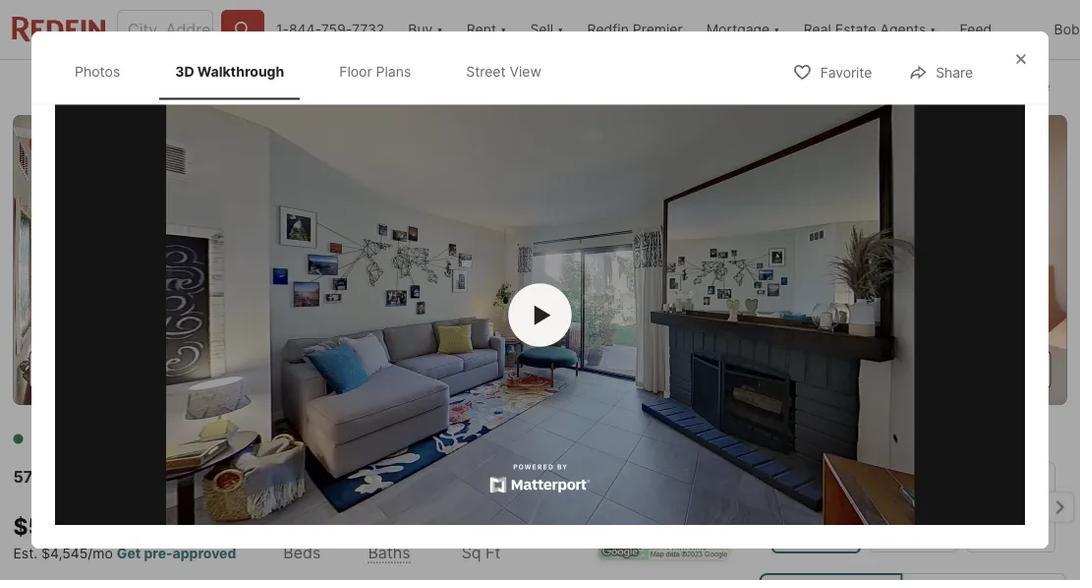 Task type: vqa. For each thing, say whether or not it's contained in the screenshot.
Living In Dallas
no



Task type: describe. For each thing, give the bounding box(es) containing it.
for sale -
[[31, 431, 110, 447]]

plans inside the floor plans button
[[287, 361, 323, 378]]

1-844-759-7732
[[276, 21, 385, 38]]

tour
[[796, 429, 842, 456]]

3d inside 3d walkthrough tab
[[175, 63, 194, 80]]

0 horizontal spatial share
[[936, 64, 973, 81]]

listed by redfin
[[37, 137, 143, 151]]

thursday
[[979, 473, 1042, 487]]

sale & tax history tab
[[399, 64, 556, 111]]

3d walkthrough inside button
[[73, 361, 181, 378]]

895 sq ft
[[462, 512, 506, 562]]

get
[[117, 544, 141, 561]]

tax
[[465, 79, 485, 96]]

tab list for the favorite button associated with sale & tax history
[[13, 60, 667, 111]]

redfin premier button
[[576, 0, 695, 59]]

5720 owensmouth ave #163 , woodland hills , ca 91367
[[13, 467, 435, 486]]

favorite button for street view
[[776, 51, 889, 92]]

search
[[74, 79, 122, 96]]

this
[[847, 429, 889, 456]]

1 horizontal spatial share
[[1013, 78, 1050, 95]]

3d inside 3d walkthrough button
[[73, 361, 92, 378]]

tuesday 24 oct
[[789, 473, 843, 541]]

approved
[[173, 544, 236, 561]]

hills
[[323, 467, 354, 486]]

view inside button
[[436, 361, 469, 378]]

home
[[894, 429, 956, 456]]

3d walkthrough tab
[[159, 47, 300, 96]]

redfin
[[100, 137, 143, 151]]

35 photos button
[[923, 350, 1051, 389]]

history
[[489, 79, 534, 96]]

floor inside button
[[250, 361, 284, 378]]

floor plans button
[[206, 350, 340, 389]]

ave
[[164, 467, 193, 486]]

sq
[[462, 543, 481, 562]]

3d walkthrough inside tab
[[175, 63, 284, 80]]

sale
[[62, 431, 96, 447]]

floor plans inside floor plans tab
[[339, 63, 411, 80]]

5720
[[13, 467, 54, 486]]

1 , from the left
[[235, 467, 240, 486]]

search link
[[35, 76, 122, 99]]

next image
[[1044, 491, 1075, 523]]

1-
[[276, 21, 289, 38]]

baths link
[[368, 542, 411, 562]]

sale & tax history
[[421, 79, 534, 96]]

share button down feed
[[892, 51, 990, 92]]

ca
[[362, 467, 385, 486]]

x-out button
[[863, 65, 961, 106]]

get pre-approved link
[[117, 544, 236, 561]]

photos tab
[[59, 47, 136, 96]]

tuesday
[[789, 473, 843, 487]]

go
[[759, 429, 791, 456]]

feed button
[[948, 0, 1043, 59]]

2 , from the left
[[354, 467, 358, 486]]

premier
[[633, 21, 683, 38]]

&
[[452, 79, 461, 96]]

759-
[[321, 21, 352, 38]]

ft
[[486, 543, 501, 562]]

2 5720 owensmouth ave #163, woodland hills, ca 91367 image from the left
[[544, 115, 802, 405]]

walkthrough inside button
[[95, 361, 181, 378]]

#163
[[197, 467, 235, 486]]

35
[[967, 361, 985, 378]]

$549,000
[[13, 512, 125, 540]]

1.5 baths
[[368, 512, 411, 562]]

overview
[[165, 79, 230, 96]]

street view inside button
[[392, 361, 469, 378]]

City, Address, School, Agent, ZIP search field
[[117, 10, 213, 49]]

redfin
[[587, 21, 629, 38]]

floor plans tab
[[324, 47, 427, 96]]

/mo
[[88, 544, 113, 561]]

street view button
[[348, 350, 486, 389]]

$4,545
[[41, 544, 88, 561]]

35 photos
[[967, 361, 1035, 378]]

redfin premier
[[587, 21, 683, 38]]

wednesday 25 oct
[[877, 473, 950, 541]]

1-844-759-7732 link
[[276, 21, 385, 38]]

street inside button
[[392, 361, 433, 378]]

submit search image
[[233, 20, 253, 39]]

photos
[[75, 63, 120, 80]]



Task type: locate. For each thing, give the bounding box(es) containing it.
1 horizontal spatial walkthrough
[[197, 63, 284, 80]]

by
[[81, 137, 97, 151]]

844-
[[289, 21, 321, 38]]

walkthrough inside tab
[[197, 63, 284, 80]]

option
[[759, 573, 903, 580], [903, 573, 1067, 580]]

oct down "26"
[[998, 526, 1023, 541]]

street inside tab
[[466, 63, 506, 80]]

1 vertical spatial view
[[436, 361, 469, 378]]

property details tab
[[252, 64, 399, 111]]

2 horizontal spatial oct
[[998, 526, 1023, 541]]

view
[[510, 63, 542, 80], [436, 361, 469, 378]]

feed
[[960, 21, 992, 38]]

sale
[[421, 79, 448, 96]]

walkthrough up -
[[95, 361, 181, 378]]

1 option from the left
[[759, 573, 903, 580]]

0 horizontal spatial walkthrough
[[95, 361, 181, 378]]

91367
[[389, 467, 435, 486]]

x-out
[[907, 78, 945, 95]]

1 vertical spatial 3d walkthrough
[[73, 361, 181, 378]]

2 beds
[[283, 512, 321, 562]]

street view inside tab
[[466, 63, 542, 80]]

go tour this home
[[759, 429, 956, 456]]

2 option from the left
[[903, 573, 1067, 580]]

floor plans inside the floor plans button
[[250, 361, 323, 378]]

tab list containing photos
[[55, 43, 577, 100]]

plans
[[376, 63, 411, 80], [287, 361, 323, 378]]

0 vertical spatial floor
[[339, 63, 372, 80]]

thursday 26 oct
[[979, 473, 1042, 541]]

list box
[[759, 573, 1067, 580]]

photos
[[988, 361, 1035, 378]]

, left woodland
[[235, 467, 240, 486]]

share right the x-
[[936, 64, 973, 81]]

3d walkthrough down submit search 'image'
[[175, 63, 284, 80]]

overview tab
[[144, 64, 252, 111]]

oct down 25
[[901, 526, 926, 541]]

1 vertical spatial 3d
[[73, 361, 92, 378]]

3d up sale
[[73, 361, 92, 378]]

est.
[[13, 544, 37, 561]]

2 horizontal spatial 5720 owensmouth ave #163, woodland hills, ca 91367 image
[[810, 115, 1067, 405]]

-
[[100, 431, 106, 447]]

street view
[[466, 63, 542, 80], [392, 361, 469, 378]]

7732
[[352, 21, 385, 38]]

0 horizontal spatial floor plans
[[250, 361, 323, 378]]

25
[[895, 490, 931, 524]]

share down the feed button
[[1013, 78, 1050, 95]]

2
[[283, 512, 298, 540]]

oct for 25
[[901, 526, 926, 541]]

0 horizontal spatial street
[[392, 361, 433, 378]]

1 horizontal spatial 5720 owensmouth ave #163, woodland hills, ca 91367 image
[[544, 115, 802, 405]]

owensmouth
[[57, 467, 161, 486]]

tab list for the favorite button in the dialog
[[55, 43, 577, 100]]

favorite button inside dialog
[[776, 51, 889, 92]]

1 5720 owensmouth ave #163, woodland hills, ca 91367 image from the left
[[13, 115, 536, 405]]

share button
[[892, 51, 990, 92], [969, 65, 1067, 106]]

tab
[[556, 64, 651, 111]]

share
[[936, 64, 973, 81], [1013, 78, 1050, 95]]

0 horizontal spatial plans
[[287, 361, 323, 378]]

1 horizontal spatial floor
[[339, 63, 372, 80]]

3 5720 owensmouth ave #163, woodland hills, ca 91367 image from the left
[[810, 115, 1067, 405]]

map entry image
[[598, 429, 729, 559]]

street view tab
[[450, 47, 557, 96]]

floor plans
[[339, 63, 411, 80], [250, 361, 323, 378]]

1 vertical spatial street view
[[392, 361, 469, 378]]

0 vertical spatial plans
[[376, 63, 411, 80]]

oct inside the wednesday 25 oct
[[901, 526, 926, 541]]

favorite button for sale & tax history
[[743, 65, 855, 106]]

3d walkthrough
[[175, 63, 284, 80], [73, 361, 181, 378]]

1 horizontal spatial ,
[[354, 467, 358, 486]]

tab list containing search
[[13, 60, 667, 111]]

1 oct from the left
[[803, 526, 829, 541]]

1 horizontal spatial street
[[466, 63, 506, 80]]

0 vertical spatial floor plans
[[339, 63, 411, 80]]

out
[[921, 78, 945, 95]]

baths
[[368, 542, 411, 562]]

24
[[798, 490, 834, 524]]

oct down 24
[[803, 526, 829, 541]]

oct for 24
[[803, 526, 829, 541]]

0 horizontal spatial view
[[436, 361, 469, 378]]

option down "26"
[[903, 573, 1067, 580]]

1 vertical spatial street
[[392, 361, 433, 378]]

1 horizontal spatial floor plans
[[339, 63, 411, 80]]

26
[[992, 490, 1029, 524]]

5720 owensmouth ave #163, woodland hills, ca 91367 image
[[13, 115, 536, 405], [544, 115, 802, 405], [810, 115, 1067, 405]]

for
[[31, 431, 58, 447]]

895
[[462, 512, 506, 540]]

listed by redfin link
[[13, 115, 536, 409]]

floor
[[339, 63, 372, 80], [250, 361, 284, 378]]

0 horizontal spatial ,
[[235, 467, 240, 486]]

property
[[273, 79, 330, 96]]

,
[[235, 467, 240, 486], [354, 467, 358, 486]]

dialog containing photos
[[31, 31, 1049, 549]]

1 vertical spatial floor
[[250, 361, 284, 378]]

0 vertical spatial 3d walkthrough
[[175, 63, 284, 80]]

floor inside tab
[[339, 63, 372, 80]]

view inside tab
[[510, 63, 542, 80]]

0 horizontal spatial oct
[[803, 526, 829, 541]]

favorite button
[[776, 51, 889, 92], [743, 65, 855, 106]]

1 horizontal spatial 3d
[[175, 63, 194, 80]]

1 vertical spatial plans
[[287, 361, 323, 378]]

3d
[[175, 63, 194, 80], [73, 361, 92, 378]]

dialog
[[31, 31, 1049, 549]]

walkthrough down submit search 'image'
[[197, 63, 284, 80]]

1.5
[[368, 512, 399, 540]]

property details
[[273, 79, 377, 96]]

0 horizontal spatial 3d
[[73, 361, 92, 378]]

street
[[466, 63, 506, 80], [392, 361, 433, 378]]

3d walkthrough up -
[[73, 361, 181, 378]]

0 vertical spatial view
[[510, 63, 542, 80]]

tab list inside dialog
[[55, 43, 577, 100]]

woodland
[[244, 467, 318, 486]]

0 horizontal spatial 5720 owensmouth ave #163, woodland hills, ca 91367 image
[[13, 115, 536, 405]]

walkthrough
[[197, 63, 284, 80], [95, 361, 181, 378]]

option down 24
[[759, 573, 903, 580]]

details
[[334, 79, 377, 96]]

1 vertical spatial floor plans
[[250, 361, 323, 378]]

listed
[[37, 137, 78, 151]]

0 vertical spatial street
[[466, 63, 506, 80]]

1 vertical spatial walkthrough
[[95, 361, 181, 378]]

oct inside thursday 26 oct
[[998, 526, 1023, 541]]

, left ca
[[354, 467, 358, 486]]

1 horizontal spatial oct
[[901, 526, 926, 541]]

$549,000 est. $4,545 /mo get pre-approved
[[13, 512, 236, 561]]

0 vertical spatial street view
[[466, 63, 542, 80]]

0 horizontal spatial floor
[[250, 361, 284, 378]]

3d walkthrough button
[[29, 350, 198, 389]]

1 horizontal spatial view
[[510, 63, 542, 80]]

pre-
[[144, 544, 173, 561]]

0 vertical spatial walkthrough
[[197, 63, 284, 80]]

share button down the feed button
[[969, 65, 1067, 106]]

x-
[[907, 78, 921, 95]]

tab list
[[55, 43, 577, 100], [13, 60, 667, 111]]

3d down the city, address, school, agent, zip search box
[[175, 63, 194, 80]]

plans inside floor plans tab
[[376, 63, 411, 80]]

oct inside tuesday 24 oct
[[803, 526, 829, 541]]

favorite
[[821, 64, 872, 81], [787, 78, 839, 95]]

beds
[[283, 542, 321, 562]]

1 horizontal spatial plans
[[376, 63, 411, 80]]

wednesday
[[877, 473, 950, 487]]

oct for 26
[[998, 526, 1023, 541]]

0 vertical spatial 3d
[[175, 63, 194, 80]]

None button
[[771, 461, 861, 553], [869, 462, 958, 553], [966, 462, 1055, 553], [771, 461, 861, 553], [869, 462, 958, 553], [966, 462, 1055, 553]]

3 oct from the left
[[998, 526, 1023, 541]]

2 oct from the left
[[901, 526, 926, 541]]



